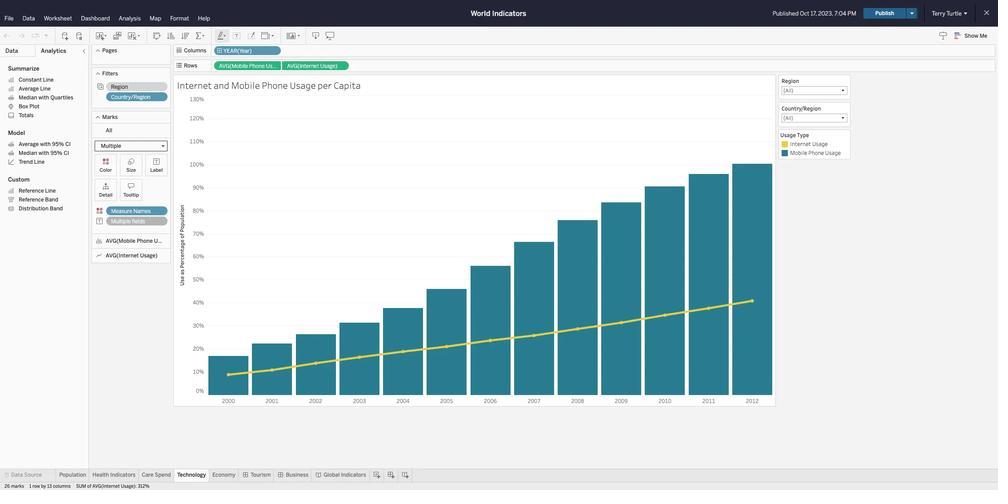 Task type: vqa. For each thing, say whether or not it's contained in the screenshot.
terryturtule85 inside popup button
no



Task type: locate. For each thing, give the bounding box(es) containing it.
internet for internet usage
[[791, 141, 812, 148]]

terry
[[933, 10, 946, 17]]

line
[[43, 77, 54, 83], [40, 86, 51, 92], [34, 159, 45, 165], [45, 188, 56, 194]]

analysis
[[119, 15, 141, 22]]

1 vertical spatial avg(internet usage)
[[106, 253, 158, 259]]

show mark labels image
[[233, 31, 241, 40]]

with for median with quartiles
[[38, 95, 49, 101]]

1 vertical spatial reference
[[19, 197, 44, 203]]

indicators for world indicators
[[493, 9, 527, 18]]

country/region up marks
[[111, 94, 151, 101]]

population
[[59, 473, 86, 479]]

indicators for global indicators
[[341, 473, 366, 479]]

avg(mobile down year(year)
[[219, 63, 248, 69]]

new data source image
[[61, 31, 70, 40]]

with for median with 95% ci
[[38, 150, 49, 157]]

filters
[[102, 71, 118, 77]]

0 vertical spatial ci
[[65, 141, 71, 148]]

collapse image
[[81, 48, 87, 54]]

1 vertical spatial country/region
[[782, 105, 822, 112]]

avg(internet down health at the left of the page
[[92, 485, 120, 490]]

totals image
[[195, 31, 206, 40]]

download image
[[312, 31, 321, 40]]

show me
[[965, 33, 988, 39]]

marks
[[11, 485, 24, 490]]

names
[[133, 209, 151, 215]]

constant
[[19, 77, 42, 83]]

1 vertical spatial median
[[19, 150, 37, 157]]

0 horizontal spatial mobile
[[231, 79, 260, 92]]

95% for median with 95% ci
[[50, 150, 62, 157]]

1 vertical spatial with
[[40, 141, 51, 148]]

business
[[286, 473, 309, 479]]

indicators up the usage):
[[110, 473, 136, 479]]

phone inside mobile phone usage option
[[809, 149, 825, 157]]

indicators right world
[[493, 9, 527, 18]]

median up box plot
[[19, 95, 37, 101]]

replay animation image
[[31, 31, 40, 40], [44, 33, 49, 38]]

show/hide cards image
[[286, 31, 301, 40]]

worksheet
[[44, 15, 72, 22]]

avg(internet usage) up "per" on the top
[[287, 63, 338, 69]]

1 row by 13 columns
[[29, 485, 71, 490]]

0 horizontal spatial internet
[[177, 79, 212, 92]]

marks. press enter to open the view data window.. use arrow keys to navigate data visualization elements. image
[[207, 96, 775, 396]]

swap rows and columns image
[[153, 31, 161, 40]]

1 horizontal spatial replay animation image
[[44, 33, 49, 38]]

usage inside mobile phone usage option
[[826, 149, 842, 157]]

1 vertical spatial ci
[[64, 150, 69, 157]]

country/region
[[111, 94, 151, 101], [782, 105, 822, 112]]

0 vertical spatial avg(mobile
[[219, 63, 248, 69]]

0 vertical spatial median
[[19, 95, 37, 101]]

with
[[38, 95, 49, 101], [40, 141, 51, 148], [38, 150, 49, 157]]

fields
[[132, 219, 145, 225]]

2009, Year of Year. Press Space to toggle selection. Press Escape to go back to the left margin. Use arrow keys to navigate headers text field
[[600, 396, 644, 406]]

1 average from the top
[[19, 86, 39, 92]]

band down reference band
[[50, 206, 63, 212]]

line up median with quartiles
[[40, 86, 51, 92]]

ci down "average with 95% ci"
[[64, 150, 69, 157]]

average line
[[19, 86, 51, 92]]

7:04
[[835, 10, 847, 17]]

median
[[19, 95, 37, 101], [19, 150, 37, 157]]

data up 'redo' icon
[[23, 15, 35, 22]]

year(year)
[[224, 48, 252, 54]]

of
[[87, 485, 91, 490]]

avg(mobile phone usage) down year(year)
[[219, 63, 283, 69]]

country/region up type
[[782, 105, 822, 112]]

line down median with 95% ci
[[34, 159, 45, 165]]

2003, Year of Year. Press Space to toggle selection. Press Escape to go back to the left margin. Use arrow keys to navigate headers text field
[[338, 396, 382, 406]]

data source
[[11, 473, 42, 479]]

world
[[471, 9, 491, 18]]

2 reference from the top
[[19, 197, 44, 203]]

0 horizontal spatial avg(mobile
[[106, 238, 136, 245]]

1 vertical spatial internet
[[791, 141, 812, 148]]

0 vertical spatial mobile
[[231, 79, 260, 92]]

data up "marks"
[[11, 473, 23, 479]]

95% down "average with 95% ci"
[[50, 150, 62, 157]]

median up 'trend'
[[19, 150, 37, 157]]

avg(internet usage)
[[287, 63, 338, 69], [106, 253, 158, 259]]

internet for internet and mobile phone usage per capita
[[177, 79, 212, 92]]

1 median from the top
[[19, 95, 37, 101]]

0 vertical spatial band
[[45, 197, 58, 203]]

2004, Year of Year. Press Space to toggle selection. Press Escape to go back to the left margin. Use arrow keys to navigate headers text field
[[382, 396, 425, 406]]

1 horizontal spatial avg(mobile phone usage)
[[219, 63, 283, 69]]

reference
[[19, 188, 44, 194], [19, 197, 44, 203]]

2002, Year of Year. Press Space to toggle selection. Press Escape to go back to the left margin. Use arrow keys to navigate headers text field
[[294, 396, 338, 406]]

median for median with quartiles
[[19, 95, 37, 101]]

0 vertical spatial avg(mobile phone usage)
[[219, 63, 283, 69]]

duplicate image
[[113, 31, 122, 40]]

dashboard
[[81, 15, 110, 22]]

1 vertical spatial 95%
[[50, 150, 62, 157]]

indicators
[[493, 9, 527, 18], [110, 473, 136, 479], [341, 473, 366, 479]]

usage inside internet usage option
[[813, 141, 828, 148]]

rows
[[184, 63, 197, 69]]

with down "average with 95% ci"
[[38, 150, 49, 157]]

avg(internet up "per" on the top
[[287, 63, 319, 69]]

replay animation image up analytics
[[44, 33, 49, 38]]

data down undo image
[[5, 48, 18, 54]]

pm
[[848, 10, 857, 17]]

2 horizontal spatial indicators
[[493, 9, 527, 18]]

2000, Year of Year. Press Space to toggle selection. Press Escape to go back to the left margin. Use arrow keys to navigate headers text field
[[207, 396, 250, 406]]

internet down type
[[791, 141, 812, 148]]

internet inside option
[[791, 141, 812, 148]]

multiple
[[111, 219, 131, 225]]

line for trend line
[[34, 159, 45, 165]]

usage
[[290, 79, 316, 92], [781, 132, 797, 139], [813, 141, 828, 148], [826, 149, 842, 157]]

mobile down internet usage
[[791, 149, 808, 157]]

sorted ascending by average of mobile phone usage within year year image
[[167, 31, 176, 40]]

box
[[19, 104, 28, 110]]

2 median from the top
[[19, 150, 37, 157]]

avg(mobile phone usage) down the fields
[[106, 238, 172, 245]]

pages
[[102, 48, 117, 54]]

redo image
[[17, 31, 26, 40]]

internet down rows
[[177, 79, 212, 92]]

band up distribution band
[[45, 197, 58, 203]]

0 vertical spatial average
[[19, 86, 39, 92]]

tooltip
[[123, 193, 139, 198]]

turtle
[[947, 10, 962, 17]]

1 horizontal spatial mobile
[[791, 149, 808, 157]]

with up median with 95% ci
[[40, 141, 51, 148]]

trend line
[[19, 159, 45, 165]]

1 horizontal spatial indicators
[[341, 473, 366, 479]]

usage)
[[266, 63, 283, 69], [321, 63, 338, 69], [154, 238, 172, 245], [140, 253, 158, 259]]

sum of avg(internet usage): 312%
[[76, 485, 150, 490]]

columns
[[53, 485, 71, 490]]

ci up median with 95% ci
[[65, 141, 71, 148]]

open and edit this workbook in tableau desktop image
[[326, 31, 335, 40]]

average down the constant in the left top of the page
[[19, 86, 39, 92]]

ci
[[65, 141, 71, 148], [64, 150, 69, 157]]

band for reference band
[[45, 197, 58, 203]]

data guide image
[[940, 31, 948, 40]]

1 horizontal spatial country/region
[[782, 105, 822, 112]]

avg(internet usage) down multiple fields
[[106, 253, 158, 259]]

region
[[782, 77, 800, 85], [111, 84, 128, 90]]

publish button
[[864, 8, 907, 19]]

avg(mobile down multiple at the top of page
[[106, 238, 136, 245]]

per
[[318, 79, 332, 92]]

average for average line
[[19, 86, 39, 92]]

0 vertical spatial 95%
[[52, 141, 64, 148]]

all
[[106, 128, 112, 134]]

95% up median with 95% ci
[[52, 141, 64, 148]]

usage up the mobile phone usage
[[813, 141, 828, 148]]

internet
[[177, 79, 212, 92], [791, 141, 812, 148]]

0 horizontal spatial indicators
[[110, 473, 136, 479]]

with down average line
[[38, 95, 49, 101]]

reference up reference band
[[19, 188, 44, 194]]

undo image
[[3, 31, 12, 40]]

line up reference band
[[45, 188, 56, 194]]

1 horizontal spatial internet
[[791, 141, 812, 148]]

average down model
[[19, 141, 39, 148]]

0 vertical spatial internet
[[177, 79, 212, 92]]

ci for median with 95% ci
[[64, 150, 69, 157]]

usage down internet usage option
[[826, 149, 842, 157]]

avg(mobile phone usage)
[[219, 63, 283, 69], [106, 238, 172, 245]]

phone
[[249, 63, 265, 69], [262, 79, 288, 92], [809, 149, 825, 157], [137, 238, 153, 245]]

replay animation image right 'redo' icon
[[31, 31, 40, 40]]

avg(internet
[[287, 63, 319, 69], [106, 253, 139, 259], [92, 485, 120, 490]]

1 horizontal spatial avg(internet usage)
[[287, 63, 338, 69]]

columns
[[184, 48, 206, 54]]

1 vertical spatial avg(mobile phone usage)
[[106, 238, 172, 245]]

1 vertical spatial avg(mobile
[[106, 238, 136, 245]]

new worksheet image
[[95, 31, 108, 40]]

2005, Year of Year. Press Space to toggle selection. Press Escape to go back to the left margin. Use arrow keys to navigate headers text field
[[425, 396, 469, 406]]

band for distribution band
[[50, 206, 63, 212]]

1 vertical spatial band
[[50, 206, 63, 212]]

2 vertical spatial data
[[11, 473, 23, 479]]

median with 95% ci
[[19, 150, 69, 157]]

0 vertical spatial with
[[38, 95, 49, 101]]

line up average line
[[43, 77, 54, 83]]

95%
[[52, 141, 64, 148], [50, 150, 62, 157]]

1 vertical spatial mobile
[[791, 149, 808, 157]]

usage left "per" on the top
[[290, 79, 316, 92]]

17,
[[811, 10, 817, 17]]

band
[[45, 197, 58, 203], [50, 206, 63, 212]]

data
[[23, 15, 35, 22], [5, 48, 18, 54], [11, 473, 23, 479]]

global
[[324, 473, 340, 479]]

avg(internet down multiple at the top of page
[[106, 253, 139, 259]]

2 vertical spatial with
[[38, 150, 49, 157]]

mobile right and
[[231, 79, 260, 92]]

2 average from the top
[[19, 141, 39, 148]]

2010, Year of Year. Press Space to toggle selection. Press Escape to go back to the left margin. Use arrow keys to navigate headers text field
[[644, 396, 688, 406]]

ci for average with 95% ci
[[65, 141, 71, 148]]

1 vertical spatial average
[[19, 141, 39, 148]]

summarize
[[8, 65, 39, 72]]

label
[[150, 168, 163, 173]]

0 vertical spatial country/region
[[111, 94, 151, 101]]

indicators right "global"
[[341, 473, 366, 479]]

detail
[[99, 193, 113, 198]]

26
[[4, 485, 10, 490]]

1 reference from the top
[[19, 188, 44, 194]]

0 vertical spatial reference
[[19, 188, 44, 194]]

reference up the distribution
[[19, 197, 44, 203]]



Task type: describe. For each thing, give the bounding box(es) containing it.
usage type
[[781, 132, 810, 139]]

2023,
[[819, 10, 834, 17]]

0 horizontal spatial region
[[111, 84, 128, 90]]

world indicators
[[471, 9, 527, 18]]

health indicators
[[92, 473, 136, 479]]

model
[[8, 130, 25, 137]]

26 marks
[[4, 485, 24, 490]]

terry turtle
[[933, 10, 962, 17]]

capita
[[334, 79, 361, 92]]

usage):
[[121, 485, 137, 490]]

quartiles
[[50, 95, 73, 101]]

analytics
[[41, 48, 66, 54]]

pause auto updates image
[[75, 31, 84, 40]]

me
[[980, 33, 988, 39]]

fit image
[[261, 31, 275, 40]]

2 vertical spatial avg(internet
[[92, 485, 120, 490]]

highlight image
[[217, 31, 227, 40]]

mobile inside mobile phone usage option
[[791, 149, 808, 157]]

1 horizontal spatial region
[[782, 77, 800, 85]]

2011, Year of Year. Press Space to toggle selection. Press Escape to go back to the left margin. Use arrow keys to navigate headers text field
[[688, 396, 731, 406]]

0 horizontal spatial replay animation image
[[31, 31, 40, 40]]

with for average with 95% ci
[[40, 141, 51, 148]]

measure
[[111, 209, 132, 215]]

size
[[126, 168, 136, 173]]

0 horizontal spatial avg(mobile phone usage)
[[106, 238, 172, 245]]

sorted descending by average of mobile phone usage within year year image
[[181, 31, 190, 40]]

distribution band
[[19, 206, 63, 212]]

constant line
[[19, 77, 54, 83]]

sum
[[76, 485, 86, 490]]

reference for reference line
[[19, 188, 44, 194]]

marks
[[102, 114, 118, 121]]

spend
[[155, 473, 171, 479]]

internet and mobile phone usage per capita
[[177, 79, 361, 92]]

0 vertical spatial data
[[23, 15, 35, 22]]

map
[[150, 15, 161, 22]]

publish
[[876, 10, 895, 16]]

by
[[41, 485, 46, 490]]

source
[[24, 473, 42, 479]]

2008, Year of Year. Press Space to toggle selection. Press Escape to go back to the left margin. Use arrow keys to navigate headers text field
[[556, 396, 600, 406]]

2006, Year of Year. Press Space to toggle selection. Press Escape to go back to the left margin. Use arrow keys to navigate headers text field
[[469, 396, 513, 406]]

0 horizontal spatial avg(internet usage)
[[106, 253, 158, 259]]

2001, Year of Year. Press Space to toggle selection. Press Escape to go back to the left margin. Use arrow keys to navigate headers text field
[[250, 396, 294, 406]]

reference for reference band
[[19, 197, 44, 203]]

economy
[[212, 473, 236, 479]]

multiple fields
[[111, 219, 145, 225]]

line for constant line
[[43, 77, 54, 83]]

2007, Year of Year. Press Space to toggle selection. Press Escape to go back to the left margin. Use arrow keys to navigate headers text field
[[513, 396, 556, 406]]

help
[[198, 15, 210, 22]]

13
[[47, 485, 52, 490]]

2012, Year of Year. Press Space to toggle selection. Press Escape to go back to the left margin. Use arrow keys to navigate headers text field
[[731, 396, 775, 406]]

tourism
[[251, 473, 271, 479]]

95% for average with 95% ci
[[52, 141, 64, 148]]

0 vertical spatial avg(internet
[[287, 63, 319, 69]]

care spend
[[142, 473, 171, 479]]

show
[[965, 33, 979, 39]]

show me button
[[951, 29, 996, 43]]

applies to selected worksheets with same data source image
[[97, 83, 104, 90]]

line for reference line
[[45, 188, 56, 194]]

health
[[92, 473, 109, 479]]

measure names
[[111, 209, 151, 215]]

line for average line
[[40, 86, 51, 92]]

usage left type
[[781, 132, 797, 139]]

1 horizontal spatial avg(mobile
[[219, 63, 248, 69]]

technology
[[177, 473, 206, 479]]

1 vertical spatial avg(internet
[[106, 253, 139, 259]]

average with 95% ci
[[19, 141, 71, 148]]

internet usage option
[[781, 140, 849, 149]]

file
[[4, 15, 14, 22]]

1
[[29, 485, 31, 490]]

distribution
[[19, 206, 48, 212]]

plot
[[29, 104, 40, 110]]

totals
[[19, 113, 34, 119]]

row
[[32, 485, 40, 490]]

indicators for health indicators
[[110, 473, 136, 479]]

global indicators
[[324, 473, 366, 479]]

clear sheet image
[[127, 31, 141, 40]]

box plot
[[19, 104, 40, 110]]

and
[[214, 79, 229, 92]]

published
[[773, 10, 799, 17]]

type
[[798, 132, 810, 139]]

0 horizontal spatial country/region
[[111, 94, 151, 101]]

average for average with 95% ci
[[19, 141, 39, 148]]

format workbook image
[[247, 31, 256, 40]]

format
[[170, 15, 189, 22]]

reference line
[[19, 188, 56, 194]]

care
[[142, 473, 154, 479]]

reference band
[[19, 197, 58, 203]]

median with quartiles
[[19, 95, 73, 101]]

mobile phone usage option
[[781, 149, 849, 158]]

median for median with 95% ci
[[19, 150, 37, 157]]

oct
[[801, 10, 810, 17]]

trend
[[19, 159, 33, 165]]

0 vertical spatial avg(internet usage)
[[287, 63, 338, 69]]

312%
[[138, 485, 150, 490]]

internet usage
[[791, 141, 828, 148]]

published oct 17, 2023, 7:04 pm
[[773, 10, 857, 17]]

1 vertical spatial data
[[5, 48, 18, 54]]

mobile phone usage
[[791, 149, 842, 157]]

color
[[100, 168, 112, 173]]

custom
[[8, 177, 30, 183]]



